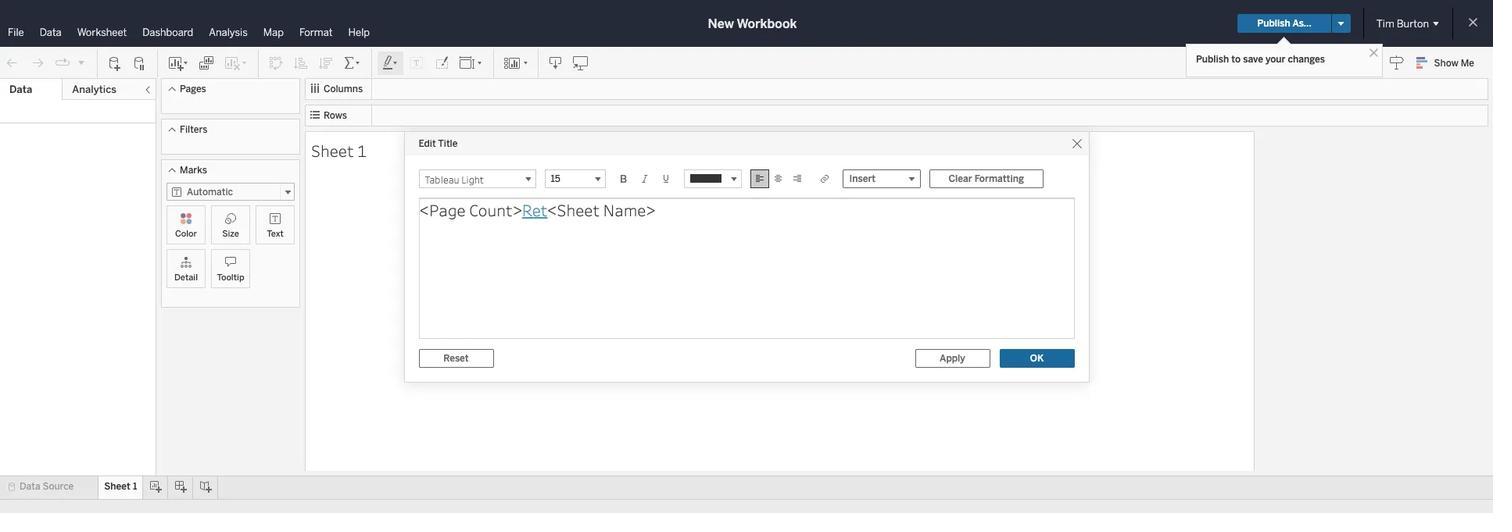 Task type: locate. For each thing, give the bounding box(es) containing it.
sheet 1 down 'rows'
[[311, 140, 367, 161]]

source
[[43, 482, 74, 493]]

replay animation image
[[55, 55, 70, 71], [77, 57, 86, 67]]

1 vertical spatial publish
[[1197, 54, 1230, 65]]

analysis
[[209, 27, 248, 38]]

0 horizontal spatial sheet
[[104, 482, 131, 493]]

sheet 1
[[311, 140, 367, 161], [104, 482, 137, 493]]

data
[[40, 27, 62, 38], [9, 84, 32, 95], [20, 482, 40, 493]]

columns
[[324, 84, 363, 95]]

sheet down 'rows'
[[311, 140, 354, 161]]

1 vertical spatial sheet 1
[[104, 482, 137, 493]]

color
[[175, 229, 197, 239]]

publish your workbook to edit in tableau desktop image
[[573, 55, 589, 71]]

tim burton
[[1377, 18, 1430, 29]]

0 horizontal spatial 1
[[133, 482, 137, 493]]

edit title
[[419, 138, 458, 149]]

sheet 1 right source in the bottom of the page
[[104, 482, 137, 493]]

publish as... button
[[1238, 14, 1332, 33]]

1
[[357, 140, 367, 161], [133, 482, 137, 493]]

data up redo image
[[40, 27, 62, 38]]

publish left as...
[[1258, 18, 1291, 29]]

publish for publish as...
[[1258, 18, 1291, 29]]

0 horizontal spatial publish
[[1197, 54, 1230, 65]]

1 down columns
[[357, 140, 367, 161]]

data down undo image
[[9, 84, 32, 95]]

data left source in the bottom of the page
[[20, 482, 40, 493]]

0 vertical spatial sheet 1
[[311, 140, 367, 161]]

1 horizontal spatial 1
[[357, 140, 367, 161]]

data source
[[20, 482, 74, 493]]

workbook
[[737, 16, 797, 31]]

1 horizontal spatial sheet 1
[[311, 140, 367, 161]]

tim
[[1377, 18, 1395, 29]]

new
[[708, 16, 734, 31]]

rows
[[324, 110, 347, 121]]

sheet
[[311, 140, 354, 161], [104, 482, 131, 493]]

0 horizontal spatial sheet 1
[[104, 482, 137, 493]]

1 horizontal spatial sheet
[[311, 140, 354, 161]]

1 right source in the bottom of the page
[[133, 482, 137, 493]]

0 vertical spatial 1
[[357, 140, 367, 161]]

0 vertical spatial data
[[40, 27, 62, 38]]

new worksheet image
[[167, 55, 189, 71]]

download image
[[548, 55, 564, 71]]

formatting
[[975, 173, 1024, 184]]

collapse image
[[143, 85, 153, 95]]

0 vertical spatial publish
[[1258, 18, 1291, 29]]

clear
[[949, 173, 973, 184]]

pages
[[180, 84, 206, 95]]

show me button
[[1410, 51, 1489, 75]]

replay animation image up analytics
[[77, 57, 86, 67]]

publish to save your changes
[[1197, 54, 1326, 65]]

publish for publish to save your changes
[[1197, 54, 1230, 65]]

publish
[[1258, 18, 1291, 29], [1197, 54, 1230, 65]]

tooltip
[[217, 273, 244, 283]]

close image
[[1367, 45, 1382, 60]]

replay animation image right redo image
[[55, 55, 70, 71]]

clear formatting button
[[929, 169, 1044, 188]]

0 vertical spatial sheet
[[311, 140, 354, 161]]

publish left the to on the top of page
[[1197, 54, 1230, 65]]

duplicate image
[[199, 55, 214, 71]]

size
[[222, 229, 239, 239]]

publish inside button
[[1258, 18, 1291, 29]]

ok button
[[1000, 349, 1075, 368]]

edit
[[419, 138, 436, 149]]

sheet right source in the bottom of the page
[[104, 482, 131, 493]]

pause auto updates image
[[132, 55, 148, 71]]

burton
[[1397, 18, 1430, 29]]

sort ascending image
[[293, 55, 309, 71]]

1 vertical spatial 1
[[133, 482, 137, 493]]

show me
[[1435, 58, 1475, 69]]

edit title dialog
[[405, 132, 1089, 382]]

1 horizontal spatial publish
[[1258, 18, 1291, 29]]

file
[[8, 27, 24, 38]]

map
[[263, 27, 284, 38]]

reset
[[444, 353, 469, 364]]



Task type: vqa. For each thing, say whether or not it's contained in the screenshot.
Format
yes



Task type: describe. For each thing, give the bounding box(es) containing it.
save
[[1244, 54, 1264, 65]]

show/hide cards image
[[504, 55, 529, 71]]

filters
[[180, 124, 208, 135]]

highlight image
[[382, 55, 400, 71]]

swap rows and columns image
[[268, 55, 284, 71]]

your
[[1266, 54, 1286, 65]]

format workbook image
[[434, 55, 450, 71]]

2 vertical spatial data
[[20, 482, 40, 493]]

publish as...
[[1258, 18, 1312, 29]]

redo image
[[30, 55, 45, 71]]

new workbook
[[708, 16, 797, 31]]

title
[[438, 138, 458, 149]]

show labels image
[[409, 55, 425, 71]]

1 vertical spatial sheet
[[104, 482, 131, 493]]

ok
[[1031, 353, 1044, 364]]

text
[[267, 229, 284, 239]]

me
[[1461, 58, 1475, 69]]

sort descending image
[[318, 55, 334, 71]]

apply button
[[915, 349, 990, 368]]

as...
[[1293, 18, 1312, 29]]

changes
[[1288, 54, 1326, 65]]

1 horizontal spatial replay animation image
[[77, 57, 86, 67]]

format
[[299, 27, 333, 38]]

undo image
[[5, 55, 20, 71]]

1 vertical spatial data
[[9, 84, 32, 95]]

totals image
[[343, 55, 362, 71]]

dashboard
[[143, 27, 193, 38]]

data guide image
[[1389, 55, 1405, 70]]

clear sheet image
[[224, 55, 249, 71]]

reset button
[[419, 349, 494, 368]]

worksheet
[[77, 27, 127, 38]]

new data source image
[[107, 55, 123, 71]]

apply
[[940, 353, 966, 364]]

0 horizontal spatial replay animation image
[[55, 55, 70, 71]]

detail
[[174, 273, 198, 283]]

analytics
[[72, 84, 116, 95]]

fit image
[[459, 55, 484, 71]]

clear formatting
[[949, 173, 1024, 184]]

to
[[1232, 54, 1241, 65]]

help
[[348, 27, 370, 38]]

show
[[1435, 58, 1459, 69]]

marks
[[180, 165, 207, 176]]



